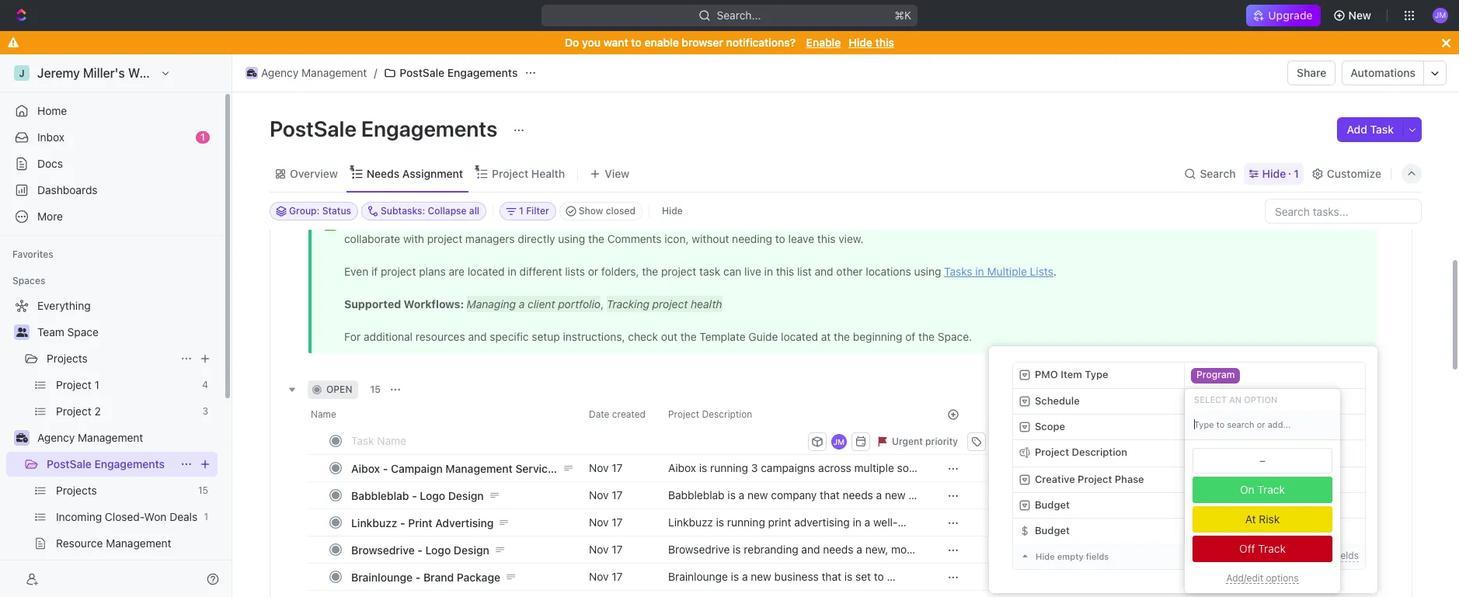 Task type: locate. For each thing, give the bounding box(es) containing it.
hide empty fields
[[1036, 552, 1109, 562]]

and inside linkbuzz is running print advertising in a well- known magazine and needs content creation.
[[755, 530, 774, 543]]

agency management
[[261, 66, 367, 79], [37, 431, 143, 445]]

1 horizontal spatial –
[[1199, 421, 1205, 433]]

brainlounge - brand package
[[351, 571, 501, 584]]

0 vertical spatial management
[[302, 66, 367, 79]]

1 vertical spatial agency management
[[37, 431, 143, 445]]

and down the advertising
[[802, 543, 820, 556]]

- left brand
[[416, 571, 421, 584]]

search button
[[1180, 163, 1241, 185]]

add/edit options
[[1227, 572, 1299, 584]]

postsale
[[400, 66, 445, 79], [270, 116, 357, 141], [47, 458, 92, 471]]

favorites button
[[6, 246, 60, 264]]

is inside linkbuzz is running print advertising in a well- known magazine and needs content creation.
[[716, 516, 724, 529]]

agency management right business time image
[[37, 431, 143, 445]]

0 vertical spatial agency management link
[[242, 64, 371, 82]]

aibox - campaign management services link
[[347, 457, 577, 480]]

– for – button
[[1193, 447, 1199, 460]]

and inside browsedrive is rebranding and needs a new, mod ern logo.
[[802, 543, 820, 556]]

0 horizontal spatial agency management
[[37, 431, 143, 445]]

browsedrive inside browsedrive is rebranding and needs a new, mod ern logo.
[[668, 543, 730, 556]]

add task
[[1347, 123, 1394, 136]]

logo up brand
[[426, 544, 451, 557]]

agency right business time image
[[37, 431, 75, 445]]

1 horizontal spatial postsale engagements link
[[380, 64, 522, 82]]

postsale engagements link
[[380, 64, 522, 82], [47, 452, 174, 477]]

1 vertical spatial track
[[1259, 542, 1286, 556]]

2 horizontal spatial postsale
[[400, 66, 445, 79]]

1 vertical spatial postsale
[[270, 116, 357, 141]]

browsedrive up brainlounge
[[351, 544, 415, 557]]

0 horizontal spatial add
[[1284, 550, 1302, 562]]

0 horizontal spatial needs
[[777, 530, 807, 543]]

agency management link
[[242, 64, 371, 82], [37, 426, 215, 451]]

agency right business time icon
[[261, 66, 299, 79]]

0 vertical spatial agency
[[261, 66, 299, 79]]

1 vertical spatial management
[[78, 431, 143, 445]]

logo for browsedrive
[[426, 544, 451, 557]]

management inside sidebar navigation
[[78, 431, 143, 445]]

hide inside custom fields element
[[1036, 552, 1055, 562]]

0 vertical spatial logo
[[420, 489, 445, 502]]

1 vertical spatial postsale engagements link
[[47, 452, 174, 477]]

postsale engagements
[[400, 66, 518, 79], [270, 116, 502, 141], [47, 458, 165, 471]]

and down print
[[755, 530, 774, 543]]

design up advertising
[[448, 489, 484, 502]]

engagements
[[448, 66, 518, 79], [361, 116, 498, 141], [94, 458, 165, 471]]

hide inside "button"
[[662, 205, 683, 217]]

2 horizontal spatial management
[[446, 462, 513, 475]]

track right off
[[1259, 542, 1286, 556]]

0 vertical spatial a
[[865, 516, 871, 529]]

agency management left /
[[261, 66, 367, 79]]

select an option
[[1195, 394, 1278, 405]]

1 vertical spatial agency
[[37, 431, 75, 445]]

1 vertical spatial 1
[[1294, 167, 1299, 180]]

agency management inside tree
[[37, 431, 143, 445]]

– button
[[1185, 420, 1219, 435]]

– inside – button
[[1193, 447, 1199, 460]]

needs inside linkbuzz is running print advertising in a well- known magazine and needs content creation.
[[777, 530, 807, 543]]

1 vertical spatial agency management link
[[37, 426, 215, 451]]

hide for hide
[[662, 205, 683, 217]]

0 horizontal spatial –
[[1193, 447, 1199, 460]]

on track
[[1240, 483, 1286, 497]]

advertising
[[795, 516, 850, 529]]

track
[[1258, 483, 1286, 497], [1259, 542, 1286, 556]]

favorites
[[12, 249, 53, 260]]

- down campaign
[[412, 489, 417, 502]]

is inside browsedrive is rebranding and needs a new, mod ern logo.
[[733, 543, 741, 556]]

+
[[1276, 550, 1282, 562]]

1 vertical spatial logo
[[426, 544, 451, 557]]

logo.
[[688, 557, 713, 571]]

- right aibox
[[383, 462, 388, 475]]

running
[[727, 516, 765, 529]]

– down – popup button
[[1193, 447, 1199, 460]]

team
[[37, 326, 64, 339]]

0 vertical spatial agency management
[[261, 66, 367, 79]]

needs
[[777, 530, 807, 543], [823, 543, 854, 556]]

1 vertical spatial a
[[857, 543, 863, 556]]

tree
[[6, 294, 218, 598]]

Set value for Budget Custom Field text field
[[1185, 519, 1366, 544]]

health
[[532, 167, 565, 180]]

linkbuzz
[[668, 516, 713, 529], [351, 516, 398, 530]]

linkbuzz inside linkbuzz is running print advertising in a well- known magazine and needs content creation.
[[668, 516, 713, 529]]

browsedrive - logo design
[[351, 544, 490, 557]]

browser
[[682, 36, 724, 49]]

1 horizontal spatial needs
[[823, 543, 854, 556]]

1 horizontal spatial linkbuzz
[[668, 516, 713, 529]]

track inside option
[[1259, 542, 1286, 556]]

babbleblab - logo design
[[351, 489, 484, 502]]

0 horizontal spatial a
[[857, 543, 863, 556]]

add left task
[[1347, 123, 1368, 136]]

needs down the advertising
[[823, 543, 854, 556]]

is up magazine
[[716, 516, 724, 529]]

needs down print
[[777, 530, 807, 543]]

value not set element up on track
[[1193, 448, 1333, 474]]

-
[[383, 462, 388, 475], [412, 489, 417, 502], [400, 516, 405, 530], [418, 544, 423, 557], [416, 571, 421, 584]]

2 vertical spatial postsale engagements
[[47, 458, 165, 471]]

or
[[1304, 550, 1313, 562]]

- down print
[[418, 544, 423, 557]]

0 horizontal spatial linkbuzz
[[351, 516, 398, 530]]

a right in
[[865, 516, 871, 529]]

1 vertical spatial design
[[454, 544, 490, 557]]

0 horizontal spatial is
[[716, 516, 724, 529]]

customize button
[[1307, 163, 1387, 185]]

mod
[[892, 543, 919, 556]]

notifications?
[[726, 36, 796, 49]]

aibox
[[351, 462, 380, 475]]

0 horizontal spatial agency
[[37, 431, 75, 445]]

logo up linkbuzz - print advertising
[[420, 489, 445, 502]]

tree inside sidebar navigation
[[6, 294, 218, 598]]

1 vertical spatial is
[[733, 543, 741, 556]]

fields right empty
[[1086, 552, 1109, 562]]

design down advertising
[[454, 544, 490, 557]]

content
[[810, 530, 849, 543]]

– up on track
[[1260, 455, 1266, 467]]

0 vertical spatial 1
[[201, 131, 205, 143]]

0 horizontal spatial 1
[[201, 131, 205, 143]]

tree containing team space
[[6, 294, 218, 598]]

0 horizontal spatial browsedrive
[[351, 544, 415, 557]]

brainlounge
[[351, 571, 413, 584]]

engagements inside tree
[[94, 458, 165, 471]]

0 vertical spatial postsale engagements link
[[380, 64, 522, 82]]

1 vertical spatial value not set element
[[1193, 448, 1333, 474]]

hide
[[849, 36, 873, 49], [1263, 167, 1287, 180], [662, 205, 683, 217], [1036, 552, 1055, 562]]

new,
[[866, 543, 889, 556]]

automations button
[[1343, 61, 1424, 85]]

1 vertical spatial add
[[1284, 550, 1302, 562]]

– inside – popup button
[[1199, 421, 1205, 433]]

15
[[370, 384, 381, 396]]

logo
[[420, 489, 445, 502], [426, 544, 451, 557]]

1 horizontal spatial is
[[733, 543, 741, 556]]

design
[[448, 489, 484, 502], [454, 544, 490, 557]]

automations
[[1351, 66, 1416, 79]]

0 vertical spatial value not set element
[[1192, 420, 1213, 435]]

is
[[716, 516, 724, 529], [733, 543, 741, 556]]

0 vertical spatial add
[[1347, 123, 1368, 136]]

0 vertical spatial track
[[1258, 483, 1286, 497]]

add inside custom fields element
[[1284, 550, 1302, 562]]

project
[[492, 167, 529, 180]]

and
[[755, 530, 774, 543], [802, 543, 820, 556]]

linkbuzz for linkbuzz - print advertising
[[351, 516, 398, 530]]

design for babbleblab - logo design
[[448, 489, 484, 502]]

0 horizontal spatial and
[[755, 530, 774, 543]]

1 horizontal spatial a
[[865, 516, 871, 529]]

1 horizontal spatial management
[[302, 66, 367, 79]]

needs assignment link
[[364, 163, 463, 185]]

0 vertical spatial is
[[716, 516, 724, 529]]

hide 1
[[1263, 167, 1299, 180]]

advertising
[[435, 516, 494, 530]]

this
[[876, 36, 895, 49]]

add right +
[[1284, 550, 1302, 562]]

assignment
[[403, 167, 463, 180]]

fields right edit
[[1335, 550, 1359, 562]]

a left "new,"
[[857, 543, 863, 556]]

0 horizontal spatial management
[[78, 431, 143, 445]]

linkbuzz is running print advertising in a well- known magazine and needs content creation.
[[668, 516, 898, 543]]

1 horizontal spatial add
[[1347, 123, 1368, 136]]

browsedrive up "logo."
[[668, 543, 730, 556]]

value not set element down select
[[1192, 420, 1213, 435]]

is down running
[[733, 543, 741, 556]]

new
[[1349, 9, 1372, 22]]

at
[[1246, 513, 1256, 526]]

– down select
[[1199, 421, 1205, 433]]

0 vertical spatial design
[[448, 489, 484, 502]]

search...
[[717, 9, 761, 22]]

home link
[[6, 99, 218, 124]]

- left print
[[400, 516, 405, 530]]

well-
[[874, 516, 898, 529]]

print
[[408, 516, 433, 530]]

track right on
[[1258, 483, 1286, 497]]

1 horizontal spatial and
[[802, 543, 820, 556]]

postsale inside tree
[[47, 458, 92, 471]]

1 horizontal spatial browsedrive
[[668, 543, 730, 556]]

1
[[201, 131, 205, 143], [1294, 167, 1299, 180]]

enable
[[645, 36, 679, 49]]

add/edit
[[1227, 572, 1264, 584]]

2 vertical spatial postsale
[[47, 458, 92, 471]]

0 horizontal spatial postsale
[[47, 458, 92, 471]]

share button
[[1288, 61, 1336, 85]]

management inside aibox - campaign management services link
[[446, 462, 513, 475]]

1 horizontal spatial 1
[[1294, 167, 1299, 180]]

2 vertical spatial management
[[446, 462, 513, 475]]

linkbuzz up the 'known' on the bottom left of page
[[668, 516, 713, 529]]

aibox - campaign management services
[[351, 462, 560, 475]]

0 vertical spatial postsale
[[400, 66, 445, 79]]

value not set element
[[1192, 420, 1213, 435], [1193, 448, 1333, 474]]

linkbuzz down the "babbleblab"
[[351, 516, 398, 530]]

2 vertical spatial engagements
[[94, 458, 165, 471]]

off track
[[1240, 542, 1286, 556]]

a
[[865, 516, 871, 529], [857, 543, 863, 556]]

1 horizontal spatial postsale
[[270, 116, 357, 141]]



Task type: vqa. For each thing, say whether or not it's contained in the screenshot.
On
yes



Task type: describe. For each thing, give the bounding box(es) containing it.
project health
[[492, 167, 565, 180]]

Type to search or add... field
[[1185, 410, 1341, 441]]

hide button
[[656, 202, 689, 221]]

inbox
[[37, 131, 65, 144]]

overview link
[[287, 163, 338, 185]]

browsedrive for browsedrive is rebranding and needs a new, mod ern logo.
[[668, 543, 730, 556]]

add task button
[[1338, 117, 1404, 142]]

Task Name text field
[[351, 428, 805, 453]]

- for browsedrive
[[418, 544, 423, 557]]

custom fields element
[[1013, 362, 1366, 571]]

team space link
[[37, 320, 215, 345]]

a inside browsedrive is rebranding and needs a new, mod ern logo.
[[857, 543, 863, 556]]

- for babbleblab
[[412, 489, 417, 502]]

off
[[1240, 542, 1256, 556]]

upgrade link
[[1247, 5, 1321, 26]]

/
[[374, 66, 377, 79]]

0 horizontal spatial postsale engagements link
[[47, 452, 174, 477]]

postsale engagements inside tree
[[47, 458, 165, 471]]

risk
[[1259, 513, 1280, 526]]

at risk
[[1246, 513, 1280, 526]]

2 button
[[989, 433, 1020, 451]]

browsedrive - logo design link
[[347, 539, 577, 562]]

new button
[[1327, 3, 1381, 28]]

print
[[768, 516, 792, 529]]

⌘k
[[895, 9, 912, 22]]

needs
[[367, 167, 400, 180]]

off track option
[[1185, 535, 1341, 564]]

needs inside browsedrive is rebranding and needs a new, mod ern logo.
[[823, 543, 854, 556]]

1 inside sidebar navigation
[[201, 131, 205, 143]]

babbleblab
[[351, 489, 409, 502]]

0 horizontal spatial agency management link
[[37, 426, 215, 451]]

campaign
[[391, 462, 443, 475]]

option
[[1245, 394, 1278, 405]]

cancel button
[[1029, 433, 1073, 451]]

track for off track
[[1259, 542, 1286, 556]]

projects link
[[47, 347, 174, 372]]

overview
[[290, 167, 338, 180]]

ern
[[668, 557, 685, 571]]

a inside linkbuzz is running print advertising in a well- known magazine and needs content creation.
[[865, 516, 871, 529]]

1 horizontal spatial agency management
[[261, 66, 367, 79]]

- for aibox
[[383, 462, 388, 475]]

options
[[1266, 572, 1299, 584]]

2 horizontal spatial –
[[1260, 455, 1266, 467]]

1 horizontal spatial agency
[[261, 66, 299, 79]]

2
[[1008, 436, 1014, 447]]

save
[[1082, 436, 1104, 447]]

business time image
[[16, 434, 28, 443]]

open
[[326, 384, 352, 396]]

value not set element inside custom fields element
[[1192, 420, 1213, 435]]

space
[[67, 326, 99, 339]]

to
[[631, 36, 642, 49]]

on
[[1240, 483, 1255, 497]]

home
[[37, 104, 67, 117]]

package
[[457, 571, 501, 584]]

spaces
[[12, 275, 45, 287]]

magazine
[[704, 530, 752, 543]]

enable
[[807, 36, 841, 49]]

– for – popup button
[[1199, 421, 1205, 433]]

design for browsedrive - logo design
[[454, 544, 490, 557]]

linkbuzz - print advertising link
[[347, 512, 577, 534]]

do
[[565, 36, 579, 49]]

hide for hide 1
[[1263, 167, 1287, 180]]

dashboards link
[[6, 178, 218, 203]]

0 vertical spatial engagements
[[448, 66, 518, 79]]

browsedrive is rebranding and needs a new, mod ern logo. button
[[659, 536, 929, 571]]

customize
[[1327, 167, 1382, 180]]

team space
[[37, 326, 99, 339]]

0 horizontal spatial fields
[[1086, 552, 1109, 562]]

an
[[1230, 394, 1242, 405]]

docs link
[[6, 152, 218, 176]]

add inside button
[[1347, 123, 1368, 136]]

services
[[516, 462, 560, 475]]

linkbuzz - print advertising
[[351, 516, 494, 530]]

project health link
[[489, 163, 565, 185]]

hide for hide empty fields
[[1036, 552, 1055, 562]]

agency inside tree
[[37, 431, 75, 445]]

empty
[[1058, 552, 1084, 562]]

1 vertical spatial engagements
[[361, 116, 498, 141]]

1 vertical spatial postsale engagements
[[270, 116, 502, 141]]

user group image
[[16, 328, 28, 337]]

linkbuzz is running print advertising in a well- known magazine and needs content creation. button
[[659, 509, 929, 543]]

want
[[604, 36, 629, 49]]

1 horizontal spatial fields
[[1335, 550, 1359, 562]]

save button
[[1076, 433, 1122, 451]]

rebranding
[[744, 543, 799, 556]]

is for running
[[716, 516, 724, 529]]

brainlounge - brand package link
[[347, 566, 577, 589]]

select
[[1195, 394, 1227, 405]]

browsedrive for browsedrive - logo design
[[351, 544, 415, 557]]

brand
[[424, 571, 454, 584]]

Search tasks... text field
[[1266, 200, 1422, 223]]

share
[[1297, 66, 1327, 79]]

dashboards
[[37, 183, 98, 197]]

you
[[582, 36, 601, 49]]

0 vertical spatial postsale engagements
[[400, 66, 518, 79]]

known
[[668, 530, 701, 543]]

linkbuzz for linkbuzz is running print advertising in a well- known magazine and needs content creation.
[[668, 516, 713, 529]]

search
[[1200, 167, 1236, 180]]

1 horizontal spatial agency management link
[[242, 64, 371, 82]]

docs
[[37, 157, 63, 170]]

- for linkbuzz
[[400, 516, 405, 530]]

cancel
[[1036, 436, 1067, 447]]

creation.
[[852, 530, 896, 543]]

projects
[[47, 352, 88, 365]]

do you want to enable browser notifications? enable hide this
[[565, 36, 895, 49]]

- for brainlounge
[[416, 571, 421, 584]]

babbleblab - logo design link
[[347, 485, 577, 507]]

– button
[[1185, 441, 1366, 467]]

logo for babbleblab
[[420, 489, 445, 502]]

business time image
[[247, 69, 257, 77]]

sidebar navigation
[[0, 54, 232, 598]]

track for on track
[[1258, 483, 1286, 497]]

+ add or edit fields
[[1276, 550, 1359, 562]]

is for rebranding
[[733, 543, 741, 556]]



